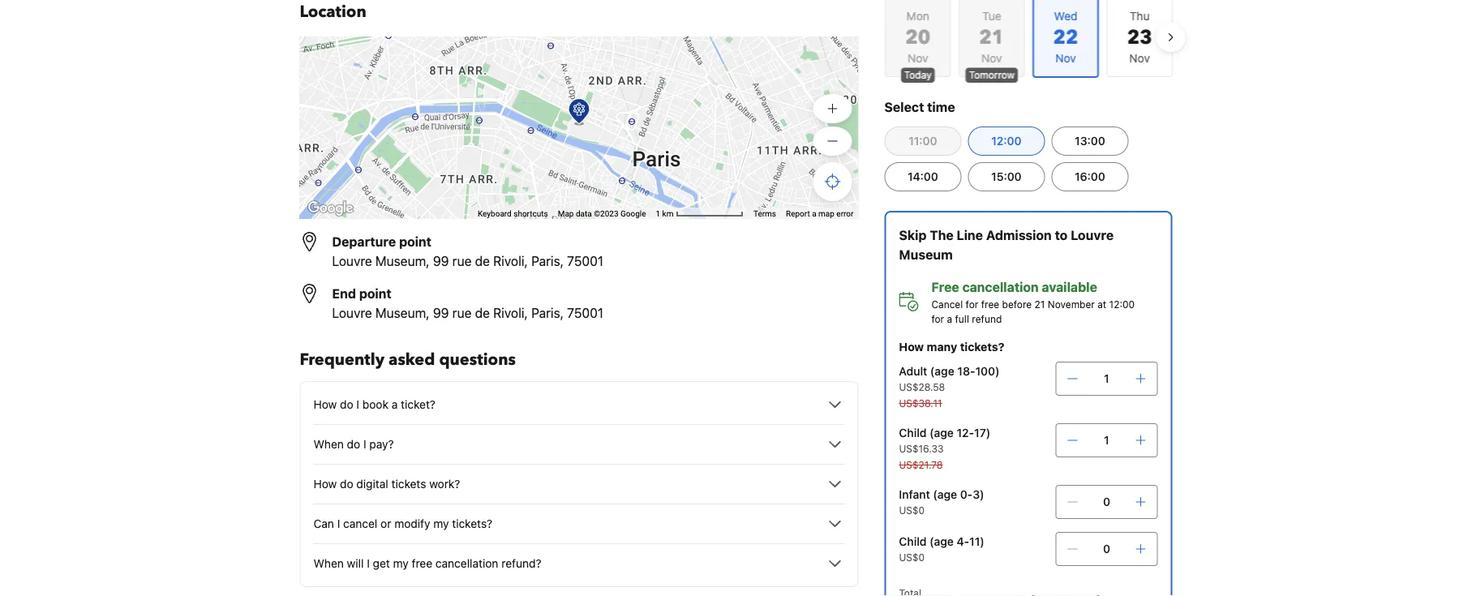 Task type: vqa. For each thing, say whether or not it's contained in the screenshot.
the Skip
yes



Task type: describe. For each thing, give the bounding box(es) containing it.
to
[[1055, 228, 1068, 243]]

child (age 12-17) us$16.33
[[899, 426, 991, 454]]

tickets? inside can i cancel or modify my tickets? dropdown button
[[452, 517, 492, 530]]

(age for 4-
[[930, 535, 954, 548]]

0 vertical spatial tickets?
[[960, 340, 1004, 354]]

infant
[[899, 488, 930, 501]]

75001 for end point louvre museum, 99 rue de rivoli, paris, 75001
[[567, 305, 604, 321]]

3)
[[973, 488, 984, 501]]

digital
[[356, 477, 388, 491]]

map
[[558, 209, 574, 219]]

0 horizontal spatial 12:00
[[991, 134, 1022, 148]]

us$16.33
[[899, 443, 944, 454]]

many
[[927, 340, 957, 354]]

14:00
[[908, 170, 938, 183]]

departure point louvre museum, 99 rue de rivoli, paris, 75001
[[332, 234, 604, 269]]

my inside when will i get my free cancellation refund? dropdown button
[[393, 557, 409, 570]]

23
[[1127, 24, 1152, 51]]

how do digital tickets work?
[[314, 477, 460, 491]]

(age for 12-
[[930, 426, 954, 440]]

map data ©2023 google
[[558, 209, 646, 219]]

pay?
[[369, 438, 394, 451]]

11)
[[969, 535, 985, 548]]

tue 21 nov tomorrow
[[969, 9, 1014, 81]]

us$38.11
[[899, 397, 942, 409]]

21 inside tue 21 nov tomorrow
[[979, 24, 1004, 51]]

work?
[[429, 477, 460, 491]]

can i cancel or modify my tickets? button
[[314, 514, 845, 534]]

report a map error
[[786, 209, 854, 219]]

end
[[332, 286, 356, 301]]

museum, for departure point
[[376, 253, 430, 269]]

end point louvre museum, 99 rue de rivoli, paris, 75001
[[332, 286, 604, 321]]

0-
[[960, 488, 973, 501]]

terms link
[[753, 209, 776, 219]]

point for end point
[[359, 286, 392, 301]]

how for how do digital tickets work?
[[314, 477, 337, 491]]

i right can at the left of the page
[[337, 517, 340, 530]]

nov inside thu 23 nov
[[1129, 52, 1150, 65]]

the
[[930, 228, 954, 243]]

17)
[[974, 426, 991, 440]]

when do i pay?
[[314, 438, 394, 451]]

de for end point
[[475, 305, 490, 321]]

ticket?
[[401, 398, 436, 411]]

louvre for end point louvre museum, 99 rue de rivoli, paris, 75001
[[332, 305, 372, 321]]

free for will
[[412, 557, 432, 570]]

keyboard shortcuts
[[478, 209, 548, 219]]

how many tickets?
[[899, 340, 1004, 354]]

free cancellation available cancel for free before 21 november at 12:00 for a full refund
[[932, 279, 1135, 324]]

11:00
[[909, 134, 937, 148]]

child for child (age 12-17)
[[899, 426, 927, 440]]

mon
[[906, 9, 929, 23]]

tickets
[[391, 477, 426, 491]]

when for when do i pay?
[[314, 438, 344, 451]]

error
[[837, 209, 854, 219]]

admission
[[986, 228, 1052, 243]]

us$21.78
[[899, 459, 943, 470]]

google image
[[304, 198, 357, 219]]

0 vertical spatial a
[[812, 209, 816, 219]]

12-
[[957, 426, 974, 440]]

location
[[300, 1, 366, 23]]

google
[[620, 209, 646, 219]]

before
[[1002, 299, 1032, 310]]

1 for child (age 12-17)
[[1104, 434, 1109, 447]]

select time
[[884, 99, 955, 115]]

thu 23 nov
[[1127, 9, 1152, 65]]

or
[[381, 517, 391, 530]]

cancellation inside "free cancellation available cancel for free before 21 november at 12:00 for a full refund"
[[962, 279, 1039, 295]]

4-
[[957, 535, 969, 548]]

frequently asked questions
[[300, 349, 516, 371]]

16:00
[[1075, 170, 1105, 183]]

free
[[932, 279, 959, 295]]

20
[[905, 24, 930, 51]]

nov for 21
[[981, 52, 1002, 65]]

louvre inside skip the line admission to louvre museum
[[1071, 228, 1114, 243]]

1 km
[[656, 209, 676, 219]]

1 horizontal spatial for
[[966, 299, 979, 310]]

13:00
[[1075, 134, 1105, 148]]

get
[[373, 557, 390, 570]]

15:00
[[991, 170, 1022, 183]]

thu
[[1129, 9, 1149, 23]]

select
[[884, 99, 924, 115]]

museum, for end point
[[376, 305, 430, 321]]

(age for 0-
[[933, 488, 957, 501]]

shortcuts
[[514, 209, 548, 219]]

how do i book a ticket? button
[[314, 395, 845, 414]]

will
[[347, 557, 364, 570]]

12:00 inside "free cancellation available cancel for free before 21 november at 12:00 for a full refund"
[[1109, 299, 1135, 310]]

how do i book a ticket?
[[314, 398, 436, 411]]

1 inside button
[[656, 209, 660, 219]]



Task type: locate. For each thing, give the bounding box(es) containing it.
75001 inside end point louvre museum, 99 rue de rivoli, paris, 75001
[[567, 305, 604, 321]]

when
[[314, 438, 344, 451], [314, 557, 344, 570]]

de up end point louvre museum, 99 rue de rivoli, paris, 75001 on the left of the page
[[475, 253, 490, 269]]

how inside dropdown button
[[314, 477, 337, 491]]

point inside departure point louvre museum, 99 rue de rivoli, paris, 75001
[[399, 234, 432, 249]]

1 paris, from the top
[[531, 253, 564, 269]]

paris, inside departure point louvre museum, 99 rue de rivoli, paris, 75001
[[531, 253, 564, 269]]

0 vertical spatial 99
[[433, 253, 449, 269]]

when for when will i get my free cancellation refund?
[[314, 557, 344, 570]]

how up can at the left of the page
[[314, 477, 337, 491]]

us$0 inside infant (age 0-3) us$0
[[899, 505, 925, 516]]

1 vertical spatial museum,
[[376, 305, 430, 321]]

questions
[[439, 349, 516, 371]]

1 vertical spatial 1
[[1104, 372, 1109, 385]]

(age inside child (age 4-11) us$0
[[930, 535, 954, 548]]

when will i get my free cancellation refund?
[[314, 557, 541, 570]]

1 vertical spatial how
[[314, 398, 337, 411]]

for up full at the right bottom
[[966, 299, 979, 310]]

cancel
[[932, 299, 963, 310]]

free right get
[[412, 557, 432, 570]]

when will i get my free cancellation refund? button
[[314, 554, 845, 573]]

2 vertical spatial a
[[392, 398, 398, 411]]

1 vertical spatial 75001
[[567, 305, 604, 321]]

2 rivoli, from the top
[[493, 305, 528, 321]]

0 horizontal spatial nov
[[907, 52, 928, 65]]

75001 inside departure point louvre museum, 99 rue de rivoli, paris, 75001
[[567, 253, 604, 269]]

12:00
[[991, 134, 1022, 148], [1109, 299, 1135, 310]]

today
[[904, 69, 931, 81]]

louvre inside end point louvre museum, 99 rue de rivoli, paris, 75001
[[332, 305, 372, 321]]

do for book
[[340, 398, 353, 411]]

(age inside adult (age 18-100) us$28.58
[[930, 365, 954, 378]]

child down 'infant'
[[899, 535, 927, 548]]

louvre for departure point louvre museum, 99 rue de rivoli, paris, 75001
[[332, 253, 372, 269]]

0 vertical spatial 75001
[[567, 253, 604, 269]]

tue
[[982, 9, 1001, 23]]

(age left 0- on the bottom right of page
[[933, 488, 957, 501]]

tomorrow
[[969, 69, 1014, 81]]

1 horizontal spatial 12:00
[[1109, 299, 1135, 310]]

0 horizontal spatial free
[[412, 557, 432, 570]]

child up us$16.33 at bottom
[[899, 426, 927, 440]]

12:00 right at
[[1109, 299, 1135, 310]]

nov
[[907, 52, 928, 65], [981, 52, 1002, 65], [1129, 52, 1150, 65]]

how down frequently
[[314, 398, 337, 411]]

1 vertical spatial cancellation
[[436, 557, 498, 570]]

21 down tue
[[979, 24, 1004, 51]]

1 nov from the left
[[907, 52, 928, 65]]

99 for departure point
[[433, 253, 449, 269]]

frequently
[[300, 349, 385, 371]]

do left pay?
[[347, 438, 360, 451]]

a right book
[[392, 398, 398, 411]]

0 vertical spatial when
[[314, 438, 344, 451]]

museum
[[899, 247, 953, 262]]

1 vertical spatial do
[[347, 438, 360, 451]]

louvre inside departure point louvre museum, 99 rue de rivoli, paris, 75001
[[332, 253, 372, 269]]

1 vertical spatial rivoli,
[[493, 305, 528, 321]]

1 vertical spatial a
[[947, 313, 952, 324]]

21
[[979, 24, 1004, 51], [1035, 299, 1045, 310]]

1 vertical spatial when
[[314, 557, 344, 570]]

nov for 20
[[907, 52, 928, 65]]

1 us$0 from the top
[[899, 505, 925, 516]]

12:00 up 15:00
[[991, 134, 1022, 148]]

2 us$0 from the top
[[899, 552, 925, 563]]

1 vertical spatial my
[[393, 557, 409, 570]]

0 vertical spatial child
[[899, 426, 927, 440]]

18-
[[957, 365, 975, 378]]

map
[[818, 209, 835, 219]]

1 for adult (age 18-100)
[[1104, 372, 1109, 385]]

terms
[[753, 209, 776, 219]]

1 horizontal spatial tickets?
[[960, 340, 1004, 354]]

when left pay?
[[314, 438, 344, 451]]

us$0 for infant
[[899, 505, 925, 516]]

2 when from the top
[[314, 557, 344, 570]]

nov inside mon 20 nov today
[[907, 52, 928, 65]]

a inside "free cancellation available cancel for free before 21 november at 12:00 for a full refund"
[[947, 313, 952, 324]]

do left digital
[[340, 477, 353, 491]]

0 vertical spatial de
[[475, 253, 490, 269]]

can
[[314, 517, 334, 530]]

0 vertical spatial louvre
[[1071, 228, 1114, 243]]

data
[[576, 209, 592, 219]]

report
[[786, 209, 810, 219]]

1 vertical spatial 12:00
[[1109, 299, 1135, 310]]

0 horizontal spatial my
[[393, 557, 409, 570]]

0 vertical spatial point
[[399, 234, 432, 249]]

3 nov from the left
[[1129, 52, 1150, 65]]

de inside end point louvre museum, 99 rue de rivoli, paris, 75001
[[475, 305, 490, 321]]

2 nov from the left
[[981, 52, 1002, 65]]

1 rivoli, from the top
[[493, 253, 528, 269]]

mon 20 nov today
[[904, 9, 931, 81]]

0 vertical spatial rue
[[452, 253, 472, 269]]

0 horizontal spatial 21
[[979, 24, 1004, 51]]

0
[[1103, 495, 1110, 509], [1103, 542, 1110, 556]]

do left book
[[340, 398, 353, 411]]

us$0 for child
[[899, 552, 925, 563]]

do inside the how do digital tickets work? dropdown button
[[340, 477, 353, 491]]

0 for child (age 4-11)
[[1103, 542, 1110, 556]]

tickets? down work?
[[452, 517, 492, 530]]

21 inside "free cancellation available cancel for free before 21 november at 12:00 for a full refund"
[[1035, 299, 1045, 310]]

1 0 from the top
[[1103, 495, 1110, 509]]

museum, down departure
[[376, 253, 430, 269]]

keyboard
[[478, 209, 512, 219]]

paris, for end point louvre museum, 99 rue de rivoli, paris, 75001
[[531, 305, 564, 321]]

tickets?
[[960, 340, 1004, 354], [452, 517, 492, 530]]

rue for departure point
[[452, 253, 472, 269]]

skip the line admission to louvre museum
[[899, 228, 1114, 262]]

infant (age 0-3) us$0
[[899, 488, 984, 516]]

1 vertical spatial us$0
[[899, 552, 925, 563]]

rue up questions at the left bottom
[[452, 305, 472, 321]]

2 paris, from the top
[[531, 305, 564, 321]]

1 vertical spatial 0
[[1103, 542, 1110, 556]]

keyboard shortcuts button
[[478, 208, 548, 219]]

adult
[[899, 365, 927, 378]]

99 up end point louvre museum, 99 rue de rivoli, paris, 75001 on the left of the page
[[433, 253, 449, 269]]

museum, inside end point louvre museum, 99 rue de rivoli, paris, 75001
[[376, 305, 430, 321]]

child for child (age 4-11)
[[899, 535, 927, 548]]

free
[[981, 299, 999, 310], [412, 557, 432, 570]]

75001
[[567, 253, 604, 269], [567, 305, 604, 321]]

2 rue from the top
[[452, 305, 472, 321]]

1 vertical spatial child
[[899, 535, 927, 548]]

0 vertical spatial free
[[981, 299, 999, 310]]

1 horizontal spatial nov
[[981, 52, 1002, 65]]

a left map
[[812, 209, 816, 219]]

museum, up frequently asked questions
[[376, 305, 430, 321]]

km
[[662, 209, 674, 219]]

0 vertical spatial rivoli,
[[493, 253, 528, 269]]

2 vertical spatial do
[[340, 477, 353, 491]]

75001 for departure point louvre museum, 99 rue de rivoli, paris, 75001
[[567, 253, 604, 269]]

my right modify
[[433, 517, 449, 530]]

rue inside end point louvre museum, 99 rue de rivoli, paris, 75001
[[452, 305, 472, 321]]

99 for end point
[[433, 305, 449, 321]]

cancellation up before
[[962, 279, 1039, 295]]

1 horizontal spatial cancellation
[[962, 279, 1039, 295]]

free up refund
[[981, 299, 999, 310]]

1 vertical spatial free
[[412, 557, 432, 570]]

point right departure
[[399, 234, 432, 249]]

tickets? up 100)
[[960, 340, 1004, 354]]

point right end
[[359, 286, 392, 301]]

2 vertical spatial louvre
[[332, 305, 372, 321]]

us$0 inside child (age 4-11) us$0
[[899, 552, 925, 563]]

for down the cancel
[[932, 313, 944, 324]]

child
[[899, 426, 927, 440], [899, 535, 927, 548]]

2 horizontal spatial a
[[947, 313, 952, 324]]

child (age 4-11) us$0
[[899, 535, 985, 563]]

1 vertical spatial de
[[475, 305, 490, 321]]

de inside departure point louvre museum, 99 rue de rivoli, paris, 75001
[[475, 253, 490, 269]]

i for pay?
[[363, 438, 366, 451]]

1 vertical spatial point
[[359, 286, 392, 301]]

refund?
[[501, 557, 541, 570]]

paris, for departure point louvre museum, 99 rue de rivoli, paris, 75001
[[531, 253, 564, 269]]

a inside dropdown button
[[392, 398, 398, 411]]

2 child from the top
[[899, 535, 927, 548]]

2 75001 from the top
[[567, 305, 604, 321]]

point inside end point louvre museum, 99 rue de rivoli, paris, 75001
[[359, 286, 392, 301]]

do for tickets
[[340, 477, 353, 491]]

1 de from the top
[[475, 253, 490, 269]]

rue for end point
[[452, 305, 472, 321]]

1 horizontal spatial a
[[812, 209, 816, 219]]

0 horizontal spatial point
[[359, 286, 392, 301]]

1 horizontal spatial point
[[399, 234, 432, 249]]

map region
[[132, 0, 963, 309]]

(age left 18-
[[930, 365, 954, 378]]

1 vertical spatial louvre
[[332, 253, 372, 269]]

when inside dropdown button
[[314, 557, 344, 570]]

0 vertical spatial 0
[[1103, 495, 1110, 509]]

region containing 20
[[872, 0, 1185, 84]]

refund
[[972, 313, 1002, 324]]

0 horizontal spatial tickets?
[[452, 517, 492, 530]]

cancel
[[343, 517, 377, 530]]

region
[[872, 0, 1185, 84]]

1 99 from the top
[[433, 253, 449, 269]]

i left pay?
[[363, 438, 366, 451]]

99 up asked
[[433, 305, 449, 321]]

rivoli, for departure point louvre museum, 99 rue de rivoli, paris, 75001
[[493, 253, 528, 269]]

1 75001 from the top
[[567, 253, 604, 269]]

nov down 23
[[1129, 52, 1150, 65]]

2 horizontal spatial nov
[[1129, 52, 1150, 65]]

modify
[[394, 517, 430, 530]]

departure
[[332, 234, 396, 249]]

(age left the 4- at the bottom of page
[[930, 535, 954, 548]]

i right will
[[367, 557, 370, 570]]

nov up today
[[907, 52, 928, 65]]

0 vertical spatial my
[[433, 517, 449, 530]]

us$28.58
[[899, 381, 945, 393]]

rivoli, inside departure point louvre museum, 99 rue de rivoli, paris, 75001
[[493, 253, 528, 269]]

skip
[[899, 228, 927, 243]]

0 vertical spatial us$0
[[899, 505, 925, 516]]

november
[[1048, 299, 1095, 310]]

99
[[433, 253, 449, 269], [433, 305, 449, 321]]

(age for 18-
[[930, 365, 954, 378]]

cancellation inside when will i get my free cancellation refund? dropdown button
[[436, 557, 498, 570]]

0 vertical spatial 21
[[979, 24, 1004, 51]]

i
[[356, 398, 359, 411], [363, 438, 366, 451], [337, 517, 340, 530], [367, 557, 370, 570]]

2 99 from the top
[[433, 305, 449, 321]]

(age inside infant (age 0-3) us$0
[[933, 488, 957, 501]]

2 vertical spatial 1
[[1104, 434, 1109, 447]]

0 vertical spatial how
[[899, 340, 924, 354]]

how up adult
[[899, 340, 924, 354]]

museum, inside departure point louvre museum, 99 rue de rivoli, paris, 75001
[[376, 253, 430, 269]]

rue inside departure point louvre museum, 99 rue de rivoli, paris, 75001
[[452, 253, 472, 269]]

0 vertical spatial for
[[966, 299, 979, 310]]

rivoli, for end point louvre museum, 99 rue de rivoli, paris, 75001
[[493, 305, 528, 321]]

free inside "free cancellation available cancel for free before 21 november at 12:00 for a full refund"
[[981, 299, 999, 310]]

1 when from the top
[[314, 438, 344, 451]]

1 horizontal spatial free
[[981, 299, 999, 310]]

do for pay?
[[347, 438, 360, 451]]

de up questions at the left bottom
[[475, 305, 490, 321]]

1 vertical spatial tickets?
[[452, 517, 492, 530]]

0 vertical spatial 1
[[656, 209, 660, 219]]

do inside when do i pay? dropdown button
[[347, 438, 360, 451]]

how for how do i book a ticket?
[[314, 398, 337, 411]]

free inside dropdown button
[[412, 557, 432, 570]]

my right get
[[393, 557, 409, 570]]

0 vertical spatial do
[[340, 398, 353, 411]]

us$0
[[899, 505, 925, 516], [899, 552, 925, 563]]

0 horizontal spatial for
[[932, 313, 944, 324]]

2 museum, from the top
[[376, 305, 430, 321]]

rivoli, up questions at the left bottom
[[493, 305, 528, 321]]

99 inside departure point louvre museum, 99 rue de rivoli, paris, 75001
[[433, 253, 449, 269]]

99 inside end point louvre museum, 99 rue de rivoli, paris, 75001
[[433, 305, 449, 321]]

(age
[[930, 365, 954, 378], [930, 426, 954, 440], [933, 488, 957, 501], [930, 535, 954, 548]]

for
[[966, 299, 979, 310], [932, 313, 944, 324]]

0 vertical spatial museum,
[[376, 253, 430, 269]]

1 horizontal spatial 21
[[1035, 299, 1045, 310]]

0 horizontal spatial a
[[392, 398, 398, 411]]

adult (age 18-100) us$28.58
[[899, 365, 1000, 393]]

at
[[1098, 299, 1107, 310]]

louvre down departure
[[332, 253, 372, 269]]

2 de from the top
[[475, 305, 490, 321]]

cancellation
[[962, 279, 1039, 295], [436, 557, 498, 570]]

nov up tomorrow
[[981, 52, 1002, 65]]

0 vertical spatial cancellation
[[962, 279, 1039, 295]]

louvre down end
[[332, 305, 372, 321]]

1 km button
[[651, 208, 749, 219]]

0 horizontal spatial cancellation
[[436, 557, 498, 570]]

i for book
[[356, 398, 359, 411]]

21 right before
[[1035, 299, 1045, 310]]

0 vertical spatial 12:00
[[991, 134, 1022, 148]]

do
[[340, 398, 353, 411], [347, 438, 360, 451], [340, 477, 353, 491]]

louvre right "to"
[[1071, 228, 1114, 243]]

i for get
[[367, 557, 370, 570]]

free for cancellation
[[981, 299, 999, 310]]

how do digital tickets work? button
[[314, 475, 845, 494]]

rivoli, inside end point louvre museum, 99 rue de rivoli, paris, 75001
[[493, 305, 528, 321]]

a
[[812, 209, 816, 219], [947, 313, 952, 324], [392, 398, 398, 411]]

point
[[399, 234, 432, 249], [359, 286, 392, 301]]

paris, inside end point louvre museum, 99 rue de rivoli, paris, 75001
[[531, 305, 564, 321]]

a left full at the right bottom
[[947, 313, 952, 324]]

2 vertical spatial how
[[314, 477, 337, 491]]

when inside dropdown button
[[314, 438, 344, 451]]

(age left 12-
[[930, 426, 954, 440]]

child inside child (age 4-11) us$0
[[899, 535, 927, 548]]

when do i pay? button
[[314, 435, 845, 454]]

book
[[362, 398, 389, 411]]

1 child from the top
[[899, 426, 927, 440]]

de for departure point
[[475, 253, 490, 269]]

report a map error link
[[786, 209, 854, 219]]

when left will
[[314, 557, 344, 570]]

do inside how do i book a ticket? dropdown button
[[340, 398, 353, 411]]

i left book
[[356, 398, 359, 411]]

how
[[899, 340, 924, 354], [314, 398, 337, 411], [314, 477, 337, 491]]

©2023
[[594, 209, 618, 219]]

full
[[955, 313, 969, 324]]

1 vertical spatial 99
[[433, 305, 449, 321]]

time
[[927, 99, 955, 115]]

0 for infant (age 0-3)
[[1103, 495, 1110, 509]]

1 museum, from the top
[[376, 253, 430, 269]]

asked
[[389, 349, 435, 371]]

child inside the child (age 12-17) us$16.33
[[899, 426, 927, 440]]

nov inside tue 21 nov tomorrow
[[981, 52, 1002, 65]]

1 horizontal spatial my
[[433, 517, 449, 530]]

point for departure point
[[399, 234, 432, 249]]

2 0 from the top
[[1103, 542, 1110, 556]]

available
[[1042, 279, 1097, 295]]

0 vertical spatial paris,
[[531, 253, 564, 269]]

1 vertical spatial rue
[[452, 305, 472, 321]]

rivoli, down keyboard shortcuts button
[[493, 253, 528, 269]]

1 vertical spatial for
[[932, 313, 944, 324]]

cancellation left refund?
[[436, 557, 498, 570]]

how inside dropdown button
[[314, 398, 337, 411]]

1 rue from the top
[[452, 253, 472, 269]]

1 vertical spatial paris,
[[531, 305, 564, 321]]

can i cancel or modify my tickets?
[[314, 517, 492, 530]]

my inside can i cancel or modify my tickets? dropdown button
[[433, 517, 449, 530]]

1 vertical spatial 21
[[1035, 299, 1045, 310]]

rue up end point louvre museum, 99 rue de rivoli, paris, 75001 on the left of the page
[[452, 253, 472, 269]]

(age inside the child (age 12-17) us$16.33
[[930, 426, 954, 440]]

how for how many tickets?
[[899, 340, 924, 354]]



